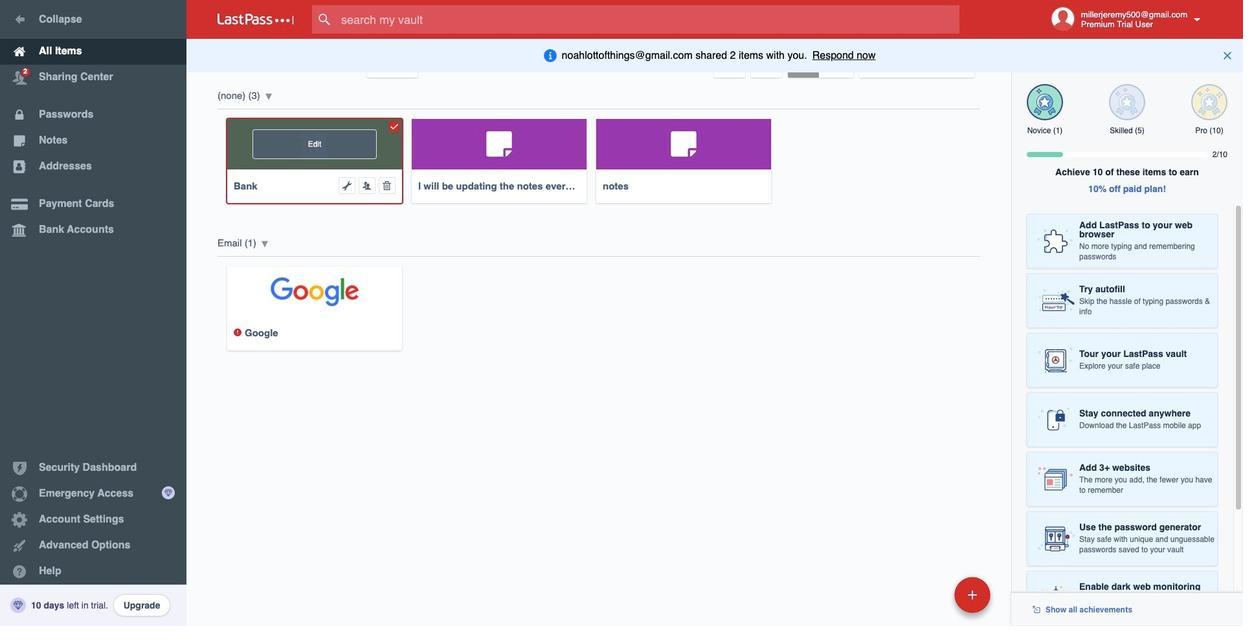 Task type: describe. For each thing, give the bounding box(es) containing it.
new item navigation
[[865, 574, 998, 627]]



Task type: vqa. For each thing, say whether or not it's contained in the screenshot.
New item element
yes



Task type: locate. For each thing, give the bounding box(es) containing it.
new item element
[[865, 577, 995, 614]]

lastpass image
[[218, 14, 294, 25]]

vault options navigation
[[186, 39, 1011, 78]]

main navigation navigation
[[0, 0, 186, 627]]

search my vault text field
[[312, 5, 985, 34]]

Search search field
[[312, 5, 985, 34]]



